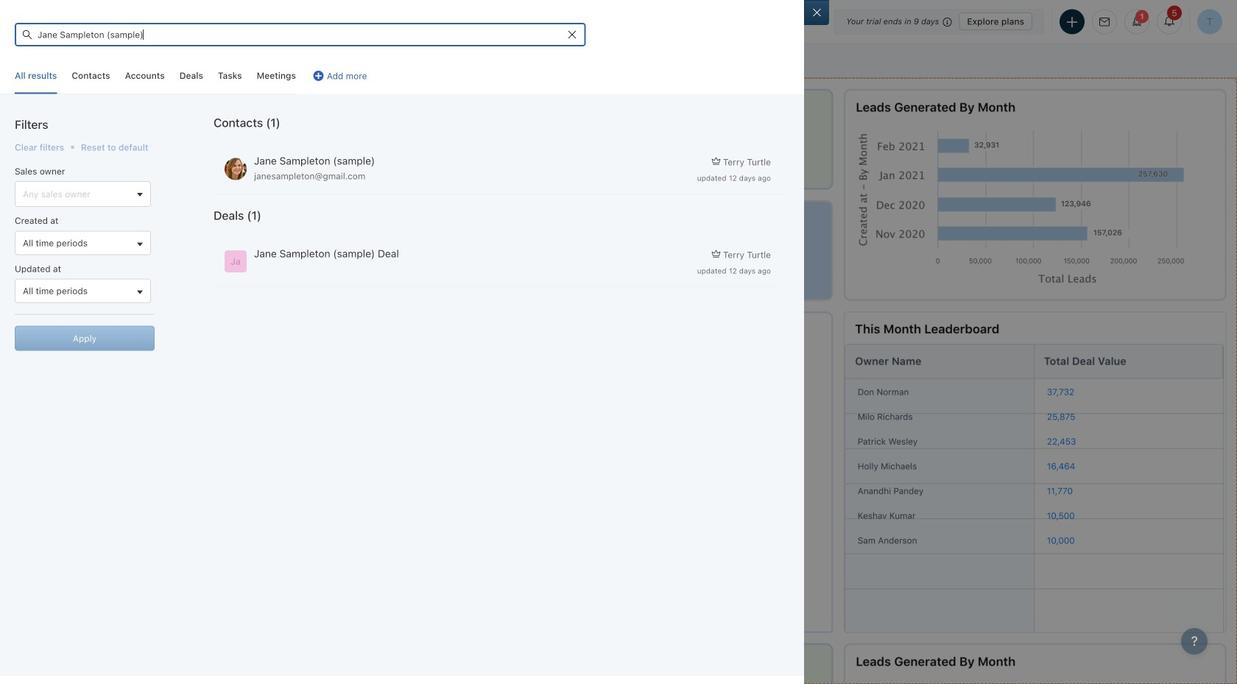 Task type: describe. For each thing, give the bounding box(es) containing it.
Any sales owner search field
[[19, 186, 132, 202]]



Task type: vqa. For each thing, say whether or not it's contained in the screenshot.
Search your CRM... text box
yes



Task type: locate. For each thing, give the bounding box(es) containing it.
dialog
[[0, 0, 829, 684]]

Search your CRM... text field
[[65, 9, 212, 34], [15, 23, 586, 46]]

send email image
[[1099, 17, 1110, 27]]

freshworks switcher image
[[16, 661, 31, 676]]



